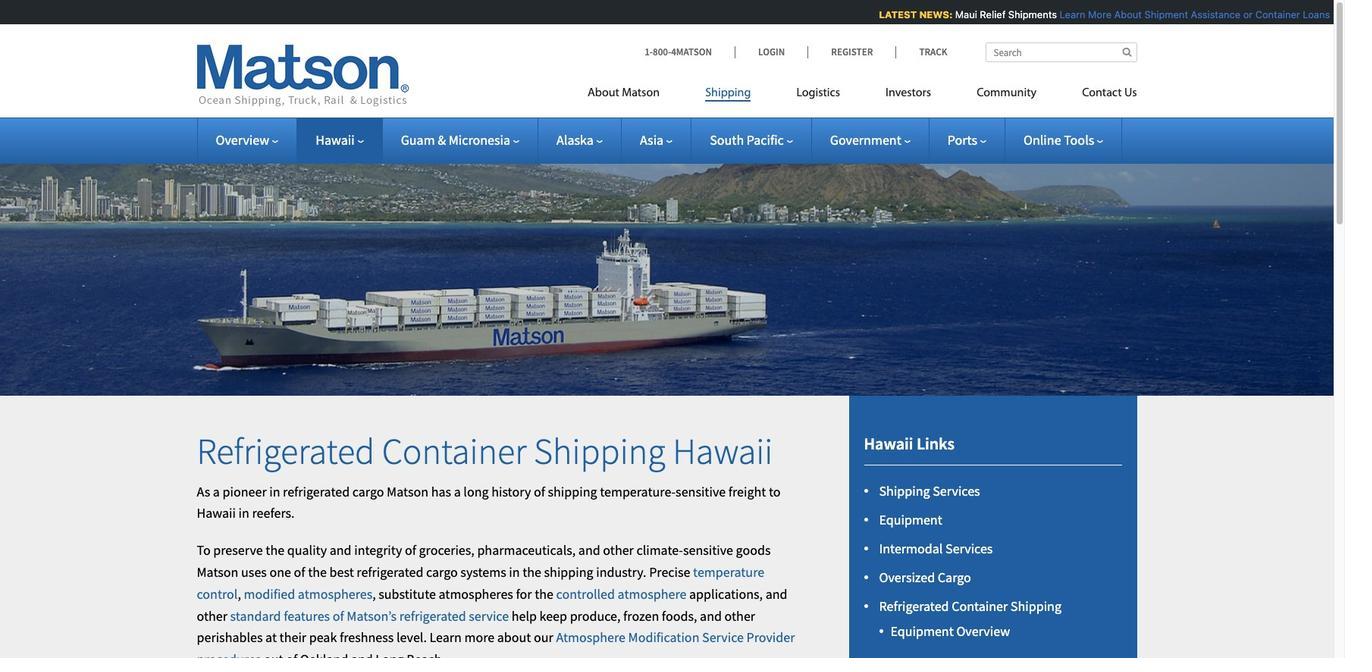 Task type: locate. For each thing, give the bounding box(es) containing it.
refrigerated down integrity
[[357, 564, 424, 581]]

shipping inside as a pioneer in refrigerated cargo matson has a long history of shipping temperature-sensitive freight to hawaii in reefers.
[[548, 483, 597, 500]]

shipments
[[1007, 8, 1055, 20]]

1 vertical spatial about
[[588, 87, 620, 99]]

atmospheres down best
[[298, 585, 373, 603]]

refrigerated inside hawaii links section
[[879, 597, 949, 615]]

None search field
[[986, 42, 1137, 62]]

refrigerated inside as a pioneer in refrigerated cargo matson has a long history of shipping temperature-sensitive freight to hawaii in reefers.
[[283, 483, 350, 500]]

refrigerated
[[283, 483, 350, 500], [357, 564, 424, 581], [399, 607, 466, 625]]

1 horizontal spatial overview
[[957, 623, 1010, 640]]

container for refrigerated container shipping
[[952, 597, 1008, 615]]

0 vertical spatial equipment
[[879, 511, 943, 529]]

&
[[438, 131, 446, 149]]

1 horizontal spatial matson
[[387, 483, 429, 500]]

shipping link
[[683, 80, 774, 111]]

container up has
[[382, 429, 527, 474]]

online
[[1024, 131, 1062, 149]]

1 horizontal spatial container
[[952, 597, 1008, 615]]

1 vertical spatial shipping
[[544, 564, 594, 581]]

the down pharmaceuticals,
[[523, 564, 542, 581]]

a right has
[[454, 483, 461, 500]]

online tools
[[1024, 131, 1095, 149]]

refrigerated for in
[[283, 483, 350, 500]]

investors link
[[863, 80, 954, 111]]

provider
[[747, 629, 795, 647]]

about
[[1113, 8, 1140, 20], [588, 87, 620, 99]]

a
[[213, 483, 220, 500], [454, 483, 461, 500]]

logistics link
[[774, 80, 863, 111]]

cargo up integrity
[[353, 483, 384, 500]]

1-800-4matson link
[[645, 46, 735, 58]]

hawaii left links
[[864, 433, 914, 454]]

features
[[284, 607, 330, 625]]

matson down 1-
[[622, 87, 660, 99]]

0 vertical spatial matson
[[622, 87, 660, 99]]

shipping
[[548, 483, 597, 500], [544, 564, 594, 581]]

1 horizontal spatial refrigerated
[[879, 597, 949, 615]]

atmosphere
[[618, 585, 687, 603]]

top menu navigation
[[588, 80, 1137, 111]]

register
[[832, 46, 873, 58]]

matson inside as a pioneer in refrigerated cargo matson has a long history of shipping temperature-sensitive freight to hawaii in reefers.
[[387, 483, 429, 500]]

0 horizontal spatial container
[[382, 429, 527, 474]]

2 vertical spatial container
[[952, 597, 1008, 615]]

equipment down oversized cargo
[[891, 623, 954, 640]]

latest news: maui relief shipments learn more about shipment assistance or container loans >
[[877, 8, 1338, 20]]

0 horizontal spatial refrigerated
[[197, 429, 375, 474]]

2 vertical spatial in
[[509, 564, 520, 581]]

tools
[[1064, 131, 1095, 149]]

and
[[330, 542, 352, 559], [579, 542, 601, 559], [766, 585, 788, 603], [700, 607, 722, 625]]

and up the industry.
[[579, 542, 601, 559]]

equipment for equipment overview
[[891, 623, 954, 640]]

of inside as a pioneer in refrigerated cargo matson has a long history of shipping temperature-sensitive freight to hawaii in reefers.
[[534, 483, 545, 500]]

temperature control link
[[197, 564, 765, 603]]

atmospheres
[[298, 585, 373, 603], [439, 585, 513, 603]]

our
[[534, 629, 554, 647]]

services up cargo
[[946, 540, 993, 558]]

the
[[266, 542, 285, 559], [308, 564, 327, 581], [523, 564, 542, 581], [535, 585, 554, 603]]

in down "pioneer"
[[239, 505, 249, 522]]

south pacific
[[710, 131, 784, 149]]

quality
[[287, 542, 327, 559]]

0 vertical spatial sensitive
[[676, 483, 726, 500]]

as a pioneer in refrigerated cargo matson has a long history of shipping temperature-sensitive freight to hawaii in reefers.
[[197, 483, 781, 522]]

1 horizontal spatial a
[[454, 483, 461, 500]]

0 horizontal spatial learn
[[430, 629, 462, 647]]

procedures
[[197, 651, 261, 658]]

2 horizontal spatial in
[[509, 564, 520, 581]]

2 horizontal spatial other
[[725, 607, 756, 625]]

shipping
[[705, 87, 751, 99], [534, 429, 666, 474], [879, 483, 930, 500], [1011, 597, 1062, 615]]

>
[[1331, 8, 1338, 20]]

learn left more
[[430, 629, 462, 647]]

and up best
[[330, 542, 352, 559]]

1 vertical spatial in
[[239, 505, 249, 522]]

equipment for equipment link
[[879, 511, 943, 529]]

1 vertical spatial equipment
[[891, 623, 954, 640]]

container down cargo
[[952, 597, 1008, 615]]

0 horizontal spatial overview
[[216, 131, 269, 149]]

for
[[516, 585, 532, 603]]

of right integrity
[[405, 542, 416, 559]]

industry.
[[596, 564, 647, 581]]

2 horizontal spatial matson
[[622, 87, 660, 99]]

history
[[492, 483, 531, 500]]

2 , from the left
[[373, 585, 376, 603]]

1 vertical spatial learn
[[430, 629, 462, 647]]

equipment up intermodal
[[879, 511, 943, 529]]

frozen
[[624, 607, 659, 625]]

refrigerated up "pioneer"
[[197, 429, 375, 474]]

0 horizontal spatial about
[[588, 87, 620, 99]]

cargo down groceries, at left
[[426, 564, 458, 581]]

container inside hawaii links section
[[952, 597, 1008, 615]]

0 horizontal spatial cargo
[[353, 483, 384, 500]]

shipping up controlled
[[544, 564, 594, 581]]

overview
[[216, 131, 269, 149], [957, 623, 1010, 640]]

, modified atmospheres , substitute atmospheres for the controlled atmosphere
[[238, 585, 687, 603]]

matson up control
[[197, 564, 239, 581]]

services down links
[[933, 483, 980, 500]]

1 vertical spatial refrigerated
[[357, 564, 424, 581]]

atmospheres down systems
[[439, 585, 513, 603]]

about inside top menu navigation
[[588, 87, 620, 99]]

contact us link
[[1060, 80, 1137, 111]]

container for refrigerated container shipping hawaii
[[382, 429, 527, 474]]

goods
[[736, 542, 771, 559]]

login
[[759, 46, 785, 58]]

0 vertical spatial shipping
[[548, 483, 597, 500]]

standard features of matson's refrigerated service link
[[230, 607, 509, 625]]

, up matson's
[[373, 585, 376, 603]]

community link
[[954, 80, 1060, 111]]

refrigerated down oversized
[[879, 597, 949, 615]]

1 a from the left
[[213, 483, 220, 500]]

learn inside help keep produce, frozen foods, and other perishables at their peak freshness level. learn more about our
[[430, 629, 462, 647]]

about right the more
[[1113, 8, 1140, 20]]

0 horizontal spatial a
[[213, 483, 220, 500]]

1 vertical spatial sensitive
[[683, 542, 733, 559]]

controlled atmosphere link
[[556, 585, 687, 603]]

about up the 'alaska' link
[[588, 87, 620, 99]]

in
[[269, 483, 280, 500], [239, 505, 249, 522], [509, 564, 520, 581]]

a right as
[[213, 483, 220, 500]]

1 vertical spatial cargo
[[426, 564, 458, 581]]

refrigerated up reefers.
[[283, 483, 350, 500]]

1 horizontal spatial ,
[[373, 585, 376, 603]]

service
[[702, 629, 744, 647]]

1 horizontal spatial other
[[603, 542, 634, 559]]

help keep produce, frozen foods, and other perishables at their peak freshness level. learn more about our
[[197, 607, 756, 647]]

0 vertical spatial cargo
[[353, 483, 384, 500]]

0 vertical spatial refrigerated
[[283, 483, 350, 500]]

community
[[977, 87, 1037, 99]]

hawaii down as
[[197, 505, 236, 522]]

1 vertical spatial services
[[946, 540, 993, 558]]

systems
[[461, 564, 506, 581]]

atmosphere modification service provider procedures
[[197, 629, 795, 658]]

1 horizontal spatial atmospheres
[[439, 585, 513, 603]]

container right or
[[1254, 8, 1299, 20]]

other down the applications,
[[725, 607, 756, 625]]

in up for on the bottom left
[[509, 564, 520, 581]]

and up service
[[700, 607, 722, 625]]

2 vertical spatial refrigerated
[[399, 607, 466, 625]]

other down control
[[197, 607, 228, 625]]

hawaii up freight on the right bottom
[[673, 429, 773, 474]]

integrity
[[354, 542, 402, 559]]

investors
[[886, 87, 932, 99]]

2 vertical spatial matson
[[197, 564, 239, 581]]

0 vertical spatial refrigerated
[[197, 429, 375, 474]]

to preserve the quality and integrity of groceries, pharmaceuticals, and other climate-sensitive goods matson uses one of the best refrigerated cargo systems in the shipping industry. precise
[[197, 542, 771, 581]]

1 vertical spatial matson
[[387, 483, 429, 500]]

shipping inside to preserve the quality and integrity of groceries, pharmaceuticals, and other climate-sensitive goods matson uses one of the best refrigerated cargo systems in the shipping industry. precise
[[544, 564, 594, 581]]

matson containership arriving honolulu, hawaii with containers. image
[[0, 140, 1334, 396]]

1 vertical spatial refrigerated
[[879, 597, 949, 615]]

of right history
[[534, 483, 545, 500]]

matson
[[622, 87, 660, 99], [387, 483, 429, 500], [197, 564, 239, 581]]

refrigerated container shipping hawaii
[[197, 429, 773, 474]]

equipment overview
[[891, 623, 1010, 640]]

0 vertical spatial about
[[1113, 8, 1140, 20]]

0 vertical spatial services
[[933, 483, 980, 500]]

matson left has
[[387, 483, 429, 500]]

modification
[[628, 629, 700, 647]]

0 horizontal spatial atmospheres
[[298, 585, 373, 603]]

0 horizontal spatial other
[[197, 607, 228, 625]]

hawaii down blue matson logo with ocean, shipping, truck, rail and logistics written beneath it.
[[316, 131, 355, 149]]

1 vertical spatial container
[[382, 429, 527, 474]]

services
[[933, 483, 980, 500], [946, 540, 993, 558]]

refrigerated up level.
[[399, 607, 466, 625]]

1 horizontal spatial in
[[269, 483, 280, 500]]

, up standard
[[238, 585, 241, 603]]

1 vertical spatial overview
[[957, 623, 1010, 640]]

hawaii links section
[[830, 396, 1156, 658]]

0 horizontal spatial ,
[[238, 585, 241, 603]]

other up the industry.
[[603, 542, 634, 559]]

long
[[464, 483, 489, 500]]

sensitive left freight on the right bottom
[[676, 483, 726, 500]]

keep
[[540, 607, 567, 625]]

1 horizontal spatial learn
[[1058, 8, 1084, 20]]

0 horizontal spatial matson
[[197, 564, 239, 581]]

learn
[[1058, 8, 1084, 20], [430, 629, 462, 647]]

learn left the more
[[1058, 8, 1084, 20]]

1 horizontal spatial cargo
[[426, 564, 458, 581]]

and up provider
[[766, 585, 788, 603]]

substitute
[[379, 585, 436, 603]]

0 vertical spatial container
[[1254, 8, 1299, 20]]

the up the modified atmospheres link
[[308, 564, 327, 581]]

pacific
[[747, 131, 784, 149]]

ports
[[948, 131, 978, 149]]

1-800-4matson
[[645, 46, 712, 58]]

south pacific link
[[710, 131, 793, 149]]

in up reefers.
[[269, 483, 280, 500]]

of up peak
[[333, 607, 344, 625]]

0 vertical spatial in
[[269, 483, 280, 500]]

sensitive up temperature
[[683, 542, 733, 559]]

logistics
[[797, 87, 840, 99]]

shipping right history
[[548, 483, 597, 500]]



Task type: describe. For each thing, give the bounding box(es) containing it.
login link
[[735, 46, 808, 58]]

freshness
[[340, 629, 394, 647]]

the up one
[[266, 542, 285, 559]]

news:
[[918, 8, 951, 20]]

shipping inside shipping link
[[705, 87, 751, 99]]

oversized cargo link
[[879, 569, 972, 586]]

about matson link
[[588, 80, 683, 111]]

more
[[465, 629, 495, 647]]

matson inside to preserve the quality and integrity of groceries, pharmaceuticals, and other climate-sensitive goods matson uses one of the best refrigerated cargo systems in the shipping industry. precise
[[197, 564, 239, 581]]

2 a from the left
[[454, 483, 461, 500]]

ports link
[[948, 131, 987, 149]]

0 horizontal spatial in
[[239, 505, 249, 522]]

the right for on the bottom left
[[535, 585, 554, 603]]

equipment link
[[879, 511, 943, 529]]

cargo inside as a pioneer in refrigerated cargo matson has a long history of shipping temperature-sensitive freight to hawaii in reefers.
[[353, 483, 384, 500]]

guam & micronesia link
[[401, 131, 520, 149]]

government
[[830, 131, 902, 149]]

asia link
[[640, 131, 673, 149]]

temperature control
[[197, 564, 765, 603]]

800-
[[653, 46, 671, 58]]

matson's
[[347, 607, 397, 625]]

and inside the applications, and other
[[766, 585, 788, 603]]

1 atmospheres from the left
[[298, 585, 373, 603]]

services for shipping services
[[933, 483, 980, 500]]

pharmaceuticals,
[[477, 542, 576, 559]]

south
[[710, 131, 744, 149]]

perishables
[[197, 629, 263, 647]]

about matson
[[588, 87, 660, 99]]

relief
[[978, 8, 1004, 20]]

oversized
[[879, 569, 935, 586]]

refrigerated inside to preserve the quality and integrity of groceries, pharmaceuticals, and other climate-sensitive goods matson uses one of the best refrigerated cargo systems in the shipping industry. precise
[[357, 564, 424, 581]]

in inside to preserve the quality and integrity of groceries, pharmaceuticals, and other climate-sensitive goods matson uses one of the best refrigerated cargo systems in the shipping industry. precise
[[509, 564, 520, 581]]

modified atmospheres link
[[244, 585, 373, 603]]

standard
[[230, 607, 281, 625]]

other inside the applications, and other
[[197, 607, 228, 625]]

links
[[917, 433, 955, 454]]

freight
[[729, 483, 766, 500]]

controlled
[[556, 585, 615, 603]]

applications,
[[689, 585, 763, 603]]

atmosphere
[[556, 629, 626, 647]]

applications, and other
[[197, 585, 788, 625]]

1 , from the left
[[238, 585, 241, 603]]

hawaii inside as a pioneer in refrigerated cargo matson has a long history of shipping temperature-sensitive freight to hawaii in reefers.
[[197, 505, 236, 522]]

2 horizontal spatial container
[[1254, 8, 1299, 20]]

or
[[1242, 8, 1251, 20]]

modified
[[244, 585, 295, 603]]

alaska link
[[557, 131, 603, 149]]

uses
[[241, 564, 267, 581]]

intermodal
[[879, 540, 943, 558]]

services for intermodal services
[[946, 540, 993, 558]]

control
[[197, 585, 238, 603]]

blue matson logo with ocean, shipping, truck, rail and logistics written beneath it. image
[[197, 45, 409, 107]]

overview link
[[216, 131, 279, 149]]

to
[[197, 542, 211, 559]]

peak
[[309, 629, 337, 647]]

of right one
[[294, 564, 305, 581]]

sensitive inside as a pioneer in refrigerated cargo matson has a long history of shipping temperature-sensitive freight to hawaii in reefers.
[[676, 483, 726, 500]]

one
[[270, 564, 291, 581]]

hawaii inside section
[[864, 433, 914, 454]]

latest
[[877, 8, 915, 20]]

groceries,
[[419, 542, 475, 559]]

4matson
[[671, 46, 712, 58]]

refrigerated for refrigerated container shipping hawaii
[[197, 429, 375, 474]]

Search search field
[[986, 42, 1137, 62]]

equipment overview link
[[891, 623, 1010, 640]]

refrigerated for refrigerated container shipping
[[879, 597, 949, 615]]

other inside to preserve the quality and integrity of groceries, pharmaceuticals, and other climate-sensitive goods matson uses one of the best refrigerated cargo systems in the shipping industry. precise
[[603, 542, 634, 559]]

and inside help keep produce, frozen foods, and other perishables at their peak freshness level. learn more about our
[[700, 607, 722, 625]]

sensitive inside to preserve the quality and integrity of groceries, pharmaceuticals, and other climate-sensitive goods matson uses one of the best refrigerated cargo systems in the shipping industry. precise
[[683, 542, 733, 559]]

hawaii links
[[864, 433, 955, 454]]

government link
[[830, 131, 911, 149]]

0 vertical spatial learn
[[1058, 8, 1084, 20]]

level.
[[397, 629, 427, 647]]

contact
[[1082, 87, 1122, 99]]

contact us
[[1082, 87, 1137, 99]]

best
[[330, 564, 354, 581]]

maui
[[954, 8, 976, 20]]

asia
[[640, 131, 664, 149]]

search image
[[1123, 47, 1132, 57]]

foods,
[[662, 607, 697, 625]]

shipping services link
[[879, 483, 980, 500]]

intermodal services link
[[879, 540, 993, 558]]

shipment
[[1143, 8, 1187, 20]]

atmosphere modification service provider procedures link
[[197, 629, 795, 658]]

service
[[469, 607, 509, 625]]

standard features of matson's refrigerated service
[[230, 607, 509, 625]]

guam
[[401, 131, 435, 149]]

guam & micronesia
[[401, 131, 511, 149]]

more
[[1087, 8, 1110, 20]]

0 vertical spatial overview
[[216, 131, 269, 149]]

refrigerated container shipping link
[[879, 597, 1062, 615]]

2 atmospheres from the left
[[439, 585, 513, 603]]

us
[[1125, 87, 1137, 99]]

their
[[280, 629, 307, 647]]

refrigerated for matson's
[[399, 607, 466, 625]]

other inside help keep produce, frozen foods, and other perishables at their peak freshness level. learn more about our
[[725, 607, 756, 625]]

preserve
[[213, 542, 263, 559]]

oversized cargo
[[879, 569, 972, 586]]

about
[[497, 629, 531, 647]]

matson inside top menu navigation
[[622, 87, 660, 99]]

refrigerated container shipping
[[879, 597, 1062, 615]]

produce,
[[570, 607, 621, 625]]

micronesia
[[449, 131, 511, 149]]

overview inside hawaii links section
[[957, 623, 1010, 640]]

at
[[266, 629, 277, 647]]

track
[[920, 46, 948, 58]]

1 horizontal spatial about
[[1113, 8, 1140, 20]]

cargo inside to preserve the quality and integrity of groceries, pharmaceuticals, and other climate-sensitive goods matson uses one of the best refrigerated cargo systems in the shipping industry. precise
[[426, 564, 458, 581]]

loans
[[1301, 8, 1329, 20]]

has
[[431, 483, 451, 500]]

to
[[769, 483, 781, 500]]



Task type: vqa. For each thing, say whether or not it's contained in the screenshot.
sensitive in the As a pioneer in refrigerated cargo Matson has a long history of shipping temperature-sensitive freight to Hawaii in reefers.
yes



